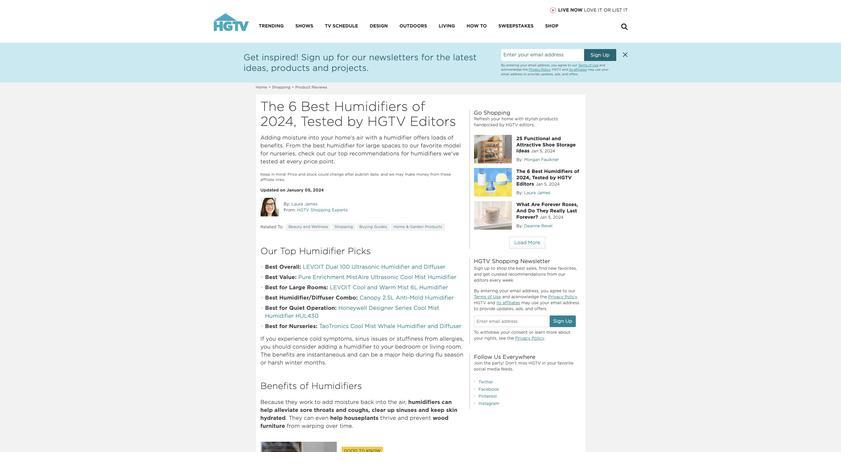 Task type: vqa. For each thing, say whether or not it's contained in the screenshot.
the right 'from'
no



Task type: locate. For each thing, give the bounding box(es) containing it.
0 vertical spatial affiliates
[[574, 68, 587, 71]]

use inside by entering your email address, you agree to our terms of use and acknowledge the privacy policy
[[493, 295, 501, 300]]

laura james link
[[524, 190, 550, 195], [291, 201, 318, 206]]

policy down favorites,
[[565, 295, 577, 300]]

join
[[474, 361, 483, 366]]

up for sign up button for enter your email address text field
[[603, 52, 610, 58]]

benefits
[[260, 381, 297, 391]]

2 it from the left
[[624, 7, 628, 12]]

0 vertical spatial terms of use link
[[578, 63, 599, 67]]

2 vertical spatial jan 5, 2024
[[540, 215, 564, 220]]

james for by: laura james from: hgtv shopping experts
[[304, 201, 318, 206]]

address for get inspired! sign up for our newsletters for the latest ideas, products and projects.
[[510, 72, 523, 76]]

policy down the by entering your email address, you agree to our terms of use on the top of the page
[[541, 68, 550, 71]]

1 vertical spatial entering
[[481, 289, 498, 294]]

can left be
[[359, 352, 369, 358]]

faulkner
[[541, 157, 559, 162]]

0 vertical spatial sign up button
[[584, 49, 616, 61]]

into
[[308, 135, 319, 141], [376, 399, 386, 405]]

1 vertical spatial address
[[563, 301, 579, 305]]

by
[[501, 63, 505, 67], [474, 289, 479, 294]]

best up the should
[[265, 323, 278, 330]]

offers.
[[569, 72, 579, 76], [534, 306, 548, 311]]

sign down shows "dropdown button"
[[301, 52, 320, 62]]

1 horizontal spatial levoit
[[330, 285, 351, 291]]

0 vertical spatial may
[[588, 68, 594, 71]]

enrichment
[[313, 274, 345, 281]]

the inside adding moisture into your home's air with a humidifier offers loads of benefits. from the best humidifier for large spaces to our favorite model for nurseries, check out our top recommendations for humidifiers we've tested at every price point.
[[302, 143, 311, 149]]

1 horizontal spatial updates,
[[541, 72, 554, 76]]

laura james link up are
[[524, 190, 550, 195]]

and inside and acknowledge the
[[599, 63, 605, 67]]

0 vertical spatial ads,
[[555, 72, 561, 76]]

updates, down and acknowledge the
[[541, 72, 554, 76]]

go to home page image
[[213, 13, 249, 31]]

james
[[537, 190, 550, 195], [304, 201, 318, 206]]

policy for privacy policy .
[[532, 336, 544, 341]]

privacy policy link
[[529, 68, 550, 71], [548, 295, 577, 300], [515, 336, 544, 341]]

updated on january 05, 2024
[[260, 188, 324, 192]]

best for best overall: levoit dual 100 ultrasonic humidifier and diffuser
[[265, 264, 278, 270]]

up
[[603, 52, 610, 58], [565, 319, 572, 324]]

2024 for and
[[553, 215, 564, 220]]

best down hgtv shopping newsletter
[[516, 266, 525, 271]]

deanne
[[524, 223, 540, 228]]

by inside go shopping refresh your home with stylish products handpicked by hgtv editors.
[[499, 122, 505, 127]]

0 vertical spatial humidifier
[[384, 135, 412, 141]]

with up the large
[[365, 135, 377, 141]]

2 vertical spatial can
[[304, 415, 314, 421]]

facebook link
[[479, 387, 499, 392]]

home's
[[335, 135, 355, 141]]

what are forever roses, and do they really last forever?
[[516, 202, 578, 220]]

2024
[[545, 149, 555, 154], [549, 182, 560, 187], [313, 188, 324, 192], [553, 215, 564, 220]]

use for hgtv shopping newsletter
[[493, 295, 501, 300]]

into up the 'out'
[[308, 135, 319, 141]]

to down enter your email address text field
[[524, 72, 527, 76]]

by: for the 6 best humidifiers of 2024, tested by hgtv editors
[[516, 190, 523, 195]]

0 vertical spatial up
[[323, 52, 334, 62]]

1 vertical spatial up
[[484, 266, 490, 271]]

you inside by entering your email address, you agree to our terms of use and acknowledge the privacy policy
[[541, 289, 549, 294]]

0 horizontal spatial into
[[308, 135, 319, 141]]

2 vertical spatial help
[[330, 415, 343, 421]]

6 down morgan
[[527, 169, 530, 174]]

favorite inside adding moisture into your home's air with a humidifier offers loads of benefits. from the best humidifier for large spaces to our favorite model for nurseries, check out our top recommendations for humidifiers we've tested at every price point.
[[421, 143, 442, 149]]

it right love
[[598, 7, 602, 12]]

0 horizontal spatial up
[[565, 319, 572, 324]]

shopping inside by: laura james from: hgtv shopping experts
[[311, 207, 331, 212]]

check
[[298, 151, 315, 157]]

0 vertical spatial its affiliates link
[[569, 68, 587, 71]]

0 horizontal spatial its affiliates link
[[497, 301, 520, 305]]

sign inside get inspired! sign up for our newsletters for the latest ideas, products and projects.
[[301, 52, 320, 62]]

1 vertical spatial 5,
[[544, 182, 548, 187]]

anti-
[[396, 295, 410, 301]]

to left "withdraw"
[[474, 330, 479, 335]]

terms up privacy policy .                               hgtv                               and its affiliates
[[578, 63, 588, 67]]

0 horizontal spatial affiliates
[[503, 301, 520, 305]]

email
[[528, 63, 537, 67], [501, 72, 510, 76], [510, 289, 521, 294], [551, 301, 562, 305]]

best for best for large rooms: levoit cool and warm mist 6l humidifier
[[265, 285, 278, 291]]

may for hgtv shopping newsletter
[[522, 301, 530, 305]]

the inside the sign up to shop the best sales, find new favorites, and get curated recommendations from our editors every week.
[[508, 266, 515, 271]]

they
[[537, 208, 549, 214], [289, 415, 302, 421]]

the 6 best humidifiers of 2024, tested by hgtv editors down faulkner
[[516, 169, 579, 187]]

home for home
[[256, 85, 267, 90]]

shopping down experts
[[335, 225, 353, 229]]

twitter
[[479, 380, 493, 385]]

beauty and wellness
[[289, 225, 328, 229]]

1 it from the left
[[598, 7, 602, 12]]

6l
[[411, 285, 418, 291]]

0 vertical spatial privacy policy link
[[529, 68, 550, 71]]

agree down new
[[550, 289, 562, 294]]

your inside go shopping refresh your home with stylish products handpicked by hgtv editors.
[[491, 116, 500, 121]]

agree for get inspired! sign up for our newsletters for the latest ideas, products and projects.
[[558, 63, 567, 67]]

newsletter
[[520, 258, 550, 264]]

the for jan
[[516, 169, 526, 174]]

0 vertical spatial acknowledge
[[501, 68, 522, 71]]

0 vertical spatial laura
[[524, 190, 536, 195]]

jan 5, 2024 for ideas
[[531, 149, 555, 154]]

sales,
[[526, 266, 538, 271]]

0 horizontal spatial products
[[271, 63, 310, 73]]

0 vertical spatial into
[[308, 135, 319, 141]]

the inside get inspired! sign up for our newsletters for the latest ideas, products and projects.
[[436, 52, 450, 62]]

week.
[[502, 278, 514, 283]]

point.
[[319, 159, 335, 165]]

2 vertical spatial a
[[380, 352, 383, 358]]

pinterest link
[[479, 394, 497, 399]]

for up projects.
[[337, 52, 349, 62]]

shop link
[[545, 13, 559, 43]]

for down outdoors link
[[421, 52, 434, 62]]

. inside . hgtv and
[[577, 295, 578, 300]]

5, for they
[[548, 215, 552, 220]]

0 vertical spatial products
[[271, 63, 310, 73]]

0 horizontal spatial every
[[287, 159, 302, 165]]

james inside by: laura james from: hgtv shopping experts
[[304, 201, 318, 206]]

editors up loads
[[410, 114, 456, 129]]

living
[[430, 344, 445, 350]]

0 vertical spatial help
[[402, 352, 414, 358]]

levoit cool and warm mist 6l humidifier link
[[330, 285, 448, 291]]

storage
[[557, 142, 576, 147]]

humidifier up top
[[327, 143, 355, 149]]

they inside the what are forever roses, and do they really last forever?
[[537, 208, 549, 214]]

prevent
[[410, 415, 431, 421]]

or inside to withdraw your consent or learn more about your rights, see the
[[529, 330, 534, 335]]

1 horizontal spatial recommendations
[[508, 272, 546, 277]]

humidifiers down offers
[[411, 151, 442, 157]]

or left harsh
[[260, 360, 266, 366]]

reviews
[[312, 85, 327, 90]]

up inside 'humidifiers can help alleviate sore throats and coughs, clear up sinuses and keep skin hydrated'
[[387, 407, 395, 413]]

1 vertical spatial jan
[[536, 182, 543, 187]]

2 horizontal spatial 5,
[[548, 215, 552, 220]]

home down ideas,
[[256, 85, 267, 90]]

adding
[[260, 135, 281, 141]]

entering down editors
[[481, 289, 498, 294]]

by: for 25 functional and attractive shoe storage ideas
[[516, 157, 523, 162]]

affiliates down the by entering your email address, you agree to our terms of use on the top of the page
[[574, 68, 587, 71]]

ads, for get inspired! sign up for our newsletters for the latest ideas, products and projects.
[[555, 72, 561, 76]]

hgtv inside . hgtv and
[[474, 301, 486, 305]]

laura up are
[[524, 190, 536, 195]]

the up harsh
[[260, 352, 271, 358]]

with up editors. at the right
[[515, 116, 524, 121]]

privacy policy link down the by entering your email address, you agree to our terms of use on the top of the page
[[529, 68, 550, 71]]

from left these
[[430, 172, 439, 177]]

affiliate
[[260, 177, 275, 182]]

products inside get inspired! sign up for our newsletters for the latest ideas, products and projects.
[[271, 63, 310, 73]]

products down inspired!
[[271, 63, 310, 73]]

0 horizontal spatial favorite
[[421, 143, 442, 149]]

because
[[260, 399, 284, 405]]

1 vertical spatial acknowledge
[[511, 295, 539, 300]]

1 vertical spatial humidifier
[[327, 143, 355, 149]]

mist
[[415, 274, 426, 281], [398, 285, 409, 291], [428, 305, 439, 312], [365, 323, 376, 330]]

editors for adding moisture into your home's air with a humidifier offers loads of benefits. from the best humidifier for large spaces to our favorite model for nurseries, check out our top recommendations for humidifiers we've tested at every price point.
[[410, 114, 456, 129]]

0 vertical spatial address
[[510, 72, 523, 76]]

0 vertical spatial its
[[569, 68, 573, 71]]

humidifier down sinus
[[344, 344, 372, 350]]

1 horizontal spatial into
[[376, 399, 386, 405]]

the down home link
[[260, 99, 285, 114]]

offers. down . hgtv and
[[534, 306, 548, 311]]

sign up to shop the best sales, find new favorites, and get curated recommendations from our editors every week.
[[474, 266, 577, 283]]

hgtv up spaces
[[367, 114, 406, 129]]

your inside if you experience cold symptoms, sinus issues or stuffiness from allergies, you should consider adding a humidifier to your bedroom or living room. the benefits are instantaneous and can be a major help during flu season or harsh winter months.
[[381, 344, 394, 350]]

2024 for shoe
[[545, 149, 555, 154]]

hgtv right miss
[[529, 361, 541, 366]]

Enter your email address text field
[[501, 49, 584, 61]]

they down are
[[537, 208, 549, 214]]

0 horizontal spatial sign up button
[[550, 316, 576, 327]]

the 6 best humidifiers of 2024, tested by hgtv editors for into
[[260, 99, 456, 129]]

updates, for get inspired! sign up for our newsletters for the latest ideas, products and projects.
[[541, 72, 554, 76]]

1 horizontal spatial favorite
[[558, 361, 574, 366]]

and inside if you experience cold symptoms, sinus issues or stuffiness from allergies, you should consider adding a humidifier to your bedroom or living room. the benefits are instantaneous and can be a major help during flu season or harsh winter months.
[[347, 352, 358, 358]]

warping
[[302, 423, 324, 429]]

terms of use link down editors
[[474, 295, 501, 300]]

1 vertical spatial shopping link
[[332, 223, 356, 231]]

editors up by: laura james
[[516, 181, 534, 187]]

favorite
[[421, 143, 442, 149], [558, 361, 574, 366]]

james for by: laura james
[[537, 190, 550, 195]]

terms for get inspired! sign up for our newsletters for the latest ideas, products and projects.
[[578, 63, 588, 67]]

you up . hgtv and
[[541, 289, 549, 294]]

by: up what
[[516, 190, 523, 195]]

best for best for nurseries: taotronics cool mist whale humidifier and diffuser
[[265, 323, 278, 330]]

may use your email address to provide updates, ads, and offers. for get inspired! sign up for our newsletters for the latest ideas, products and projects.
[[501, 68, 609, 76]]

1 vertical spatial terms
[[474, 295, 486, 300]]

publish
[[355, 172, 369, 177]]

product reviews link
[[295, 85, 327, 90]]

sweepstakes link
[[499, 13, 534, 43]]

0 vertical spatial 2024,
[[260, 114, 297, 129]]

by up air
[[347, 114, 363, 129]]

1 vertical spatial to
[[474, 330, 479, 335]]

1 horizontal spatial james
[[537, 190, 550, 195]]

1 vertical spatial they
[[289, 415, 302, 421]]

laura inside by: laura james from: hgtv shopping experts
[[291, 201, 303, 206]]

shopping inside go shopping refresh your home with stylish products handpicked by hgtv editors.
[[484, 110, 510, 116]]

2 vertical spatial policy
[[532, 336, 544, 341]]

1 vertical spatial affiliates
[[503, 301, 520, 305]]

0 horizontal spatial in
[[271, 172, 275, 177]]

1 vertical spatial privacy policy link
[[548, 295, 577, 300]]

products right "stylish"
[[539, 116, 558, 121]]

james up hgtv shopping experts link
[[304, 201, 318, 206]]

affiliates
[[574, 68, 587, 71], [503, 301, 520, 305]]

hgtv inside by: laura james from: hgtv shopping experts
[[297, 207, 309, 212]]

0 vertical spatial humidifiers
[[411, 151, 442, 157]]

1 horizontal spatial up
[[387, 407, 395, 413]]

terms of use link up privacy policy .                               hgtv                               and its affiliates
[[578, 63, 599, 67]]

with
[[515, 116, 524, 121], [365, 135, 377, 141]]

0 horizontal spatial use
[[532, 301, 539, 305]]

humidifier inside if you experience cold symptoms, sinus issues or stuffiness from allergies, you should consider adding a humidifier to your bedroom or living room. the benefits are instantaneous and can be a major help during flu season or harsh winter months.
[[344, 344, 372, 350]]

and inside 25 functional and attractive shoe storage ideas
[[552, 136, 561, 141]]

0 vertical spatial levoit
[[303, 264, 324, 270]]

best value: pure enrichment mistaire ultrasonic cool mist humidifier
[[265, 274, 457, 281]]

1 horizontal spatial editors
[[516, 181, 534, 187]]

0 horizontal spatial with
[[365, 135, 377, 141]]

0 horizontal spatial address
[[510, 72, 523, 76]]

address, inside by entering your email address, you agree to our terms of use and acknowledge the privacy policy
[[522, 289, 540, 294]]

privacy for privacy policy .
[[515, 336, 531, 341]]

into inside adding moisture into your home's air with a humidifier offers loads of benefits. from the best humidifier for large spaces to our favorite model for nurseries, check out our top recommendations for humidifiers we've tested at every price point.
[[308, 135, 319, 141]]

to inside the sign up to shop the best sales, find new favorites, and get curated recommendations from our editors every week.
[[491, 266, 495, 271]]

our top humidifier picks
[[260, 246, 371, 256]]

acknowledge inside and acknowledge the
[[501, 68, 522, 71]]

humidifiers
[[411, 151, 442, 157], [408, 399, 440, 405]]

0 vertical spatial shopping link
[[272, 85, 294, 90]]

for
[[337, 52, 349, 62], [421, 52, 434, 62], [356, 143, 364, 149], [260, 151, 268, 157], [401, 151, 409, 157], [279, 285, 287, 291], [279, 305, 287, 312], [279, 323, 287, 330]]

1 vertical spatial offers.
[[534, 306, 548, 311]]

0 horizontal spatial terms
[[474, 295, 486, 300]]

recommendations inside adding moisture into your home's air with a humidifier offers loads of benefits. from the best humidifier for large spaces to our favorite model for nurseries, check out our top recommendations for humidifiers we've tested at every price point.
[[350, 151, 400, 157]]

best left large
[[265, 285, 278, 291]]

facebook
[[479, 387, 499, 392]]

2024 up "forever"
[[549, 182, 560, 187]]

100
[[340, 264, 350, 270]]

cold
[[310, 336, 322, 342]]

shopping right home link
[[272, 85, 290, 90]]

0 horizontal spatial it
[[598, 7, 602, 12]]

its down the by entering your email address, you agree to our terms of use on the top of the page
[[569, 68, 573, 71]]

cool up 6l
[[400, 274, 413, 281]]

1 vertical spatial the 6 best humidifiers of 2024, tested by hgtv editors
[[516, 169, 579, 187]]

the inside by entering your email address, you agree to our terms of use and acknowledge the privacy policy
[[540, 295, 547, 300]]

handpicked
[[474, 122, 498, 127]]

terms inside by entering your email address, you agree to our terms of use and acknowledge the privacy policy
[[474, 295, 486, 300]]

0 vertical spatial with
[[515, 116, 524, 121]]

1 vertical spatial laura
[[291, 201, 303, 206]]

the left the latest
[[436, 52, 450, 62]]

by inside by entering your email address, you agree to our terms of use and acknowledge the privacy policy
[[474, 289, 479, 294]]

from inside the sign up to shop the best sales, find new favorites, and get curated recommendations from our editors every week.
[[547, 272, 557, 277]]

shopping up home
[[484, 110, 510, 116]]

entering for get inspired! sign up for our newsletters for the latest ideas, products and projects.
[[506, 63, 519, 67]]

up for enter email address text box sign up button
[[565, 319, 572, 324]]

1 horizontal spatial up
[[603, 52, 610, 58]]

watch live now image
[[550, 7, 556, 13]]

can up 'skin'
[[442, 399, 452, 405]]

0 vertical spatial privacy
[[529, 68, 540, 71]]

sign up for sign up button for enter your email address text field
[[591, 52, 610, 58]]

offers. for hgtv shopping newsletter
[[534, 306, 548, 311]]

buying
[[359, 225, 373, 229]]

jan down the attractive
[[531, 149, 539, 154]]

1 vertical spatial tested
[[532, 175, 548, 181]]

levoit up combo:
[[330, 285, 351, 291]]

trending
[[259, 24, 284, 29]]

2024,
[[260, 114, 297, 129], [516, 175, 531, 181]]

by: up from:
[[284, 201, 290, 206]]

2 horizontal spatial can
[[442, 399, 452, 405]]

buying guides
[[359, 225, 387, 229]]

agree for hgtv shopping newsletter
[[550, 289, 562, 294]]

2024, up by: laura james
[[516, 175, 531, 181]]

its affiliates
[[497, 301, 520, 305]]

2024, for adding
[[260, 114, 297, 129]]

a up the large
[[379, 135, 382, 141]]

allergies,
[[440, 336, 464, 342]]

0 vertical spatial entering
[[506, 63, 519, 67]]

media
[[487, 367, 500, 372]]

address, for get inspired! sign up for our newsletters for the latest ideas, products and projects.
[[537, 63, 550, 67]]

sign up button for enter your email address text field
[[584, 49, 616, 61]]

privacy down the by entering your email address, you agree to our terms of use on the top of the page
[[529, 68, 540, 71]]

humidifier for with
[[327, 143, 355, 149]]

sign up left close image
[[591, 52, 610, 58]]

after
[[345, 172, 354, 177]]

what you need to do to clean a humidifier at home. image
[[260, 442, 337, 452]]

0 horizontal spatial editors
[[410, 114, 456, 129]]

a right be
[[380, 352, 383, 358]]

for up make
[[401, 151, 409, 157]]

model
[[444, 143, 461, 149]]

to down editors
[[474, 306, 478, 311]]

1 horizontal spatial 5,
[[544, 182, 548, 187]]

best up "best for quiet operation:"
[[265, 295, 278, 301]]

by down faulkner
[[550, 175, 556, 181]]

up up 'about'
[[565, 319, 572, 324]]

best
[[301, 99, 330, 114], [532, 169, 543, 174], [265, 264, 278, 270], [265, 274, 278, 281], [265, 285, 278, 291], [265, 295, 278, 301], [265, 305, 278, 312], [265, 323, 278, 330]]

refresh
[[474, 116, 490, 121]]

the down enter your email address text field
[[523, 68, 528, 71]]

1 horizontal spatial entering
[[506, 63, 519, 67]]

1 horizontal spatial ads,
[[555, 72, 561, 76]]

provide down the by entering your email address, you agree to our terms of use on the top of the page
[[528, 72, 540, 76]]

ultrasonic up warm
[[371, 274, 399, 281]]

editors for jan 5, 2024
[[516, 181, 534, 187]]

0 vertical spatial terms
[[578, 63, 588, 67]]

1 vertical spatial james
[[304, 201, 318, 206]]

home for home & garden products
[[394, 225, 405, 229]]

1 vertical spatial 2024,
[[516, 175, 531, 181]]

should
[[272, 344, 291, 350]]

. hgtv and
[[474, 295, 578, 305]]

our inside get inspired! sign up for our newsletters for the latest ideas, products and projects.
[[352, 52, 366, 62]]

0 vertical spatial home
[[256, 85, 267, 90]]

hgtv inside the follow us everywhere join the party! don't miss hgtv in your favorite social media feeds.
[[529, 361, 541, 366]]

laura for by: laura james
[[524, 190, 536, 195]]

the right see
[[507, 336, 514, 341]]

help inside 'humidifiers can help alleviate sore throats and coughs, clear up sinuses and keep skin hydrated'
[[260, 407, 273, 413]]

0 horizontal spatial provide
[[480, 306, 495, 311]]

best left value:
[[265, 274, 278, 281]]

mold
[[410, 295, 423, 301]]

party!
[[492, 361, 504, 366]]

1 horizontal spatial its affiliates link
[[569, 68, 587, 71]]

agree up privacy policy .                               hgtv                               and its affiliates
[[558, 63, 567, 67]]

are
[[296, 352, 305, 358]]

your inside adding moisture into your home's air with a humidifier offers loads of benefits. from the best humidifier for large spaces to our favorite model for nurseries, check out our top recommendations for humidifiers we've tested at every price point.
[[321, 135, 333, 141]]

0 vertical spatial the 6 best humidifiers of 2024, tested by hgtv editors
[[260, 99, 456, 129]]

5, up revel at the right
[[548, 215, 552, 220]]

1 vertical spatial jan 5, 2024
[[536, 182, 560, 187]]

agree inside by entering your email address, you agree to our terms of use and acknowledge the privacy policy
[[550, 289, 562, 294]]

series
[[395, 305, 412, 312]]

may use your email address to provide updates, ads, and offers. for hgtv shopping newsletter
[[474, 301, 579, 311]]

entering for hgtv shopping newsletter
[[481, 289, 498, 294]]

in right miss
[[542, 361, 546, 366]]

privacy for privacy policy .                               hgtv                               and its affiliates
[[529, 68, 540, 71]]

ultrasonic for 100
[[352, 264, 380, 270]]

0 horizontal spatial entering
[[481, 289, 498, 294]]

tested up home's
[[301, 114, 343, 129]]

to withdraw your consent or learn more about your rights, see the
[[474, 330, 571, 341]]

with inside adding moisture into your home's air with a humidifier offers loads of benefits. from the best humidifier for large spaces to our favorite model for nurseries, check out our top recommendations for humidifiers we've tested at every price point.
[[365, 135, 377, 141]]

0 vertical spatial favorite
[[421, 143, 442, 149]]

in inside the follow us everywhere join the party! don't miss hgtv in your favorite social media feeds.
[[542, 361, 546, 366]]

entering inside by entering your email address, you agree to our terms of use and acknowledge the privacy policy
[[481, 289, 498, 294]]

0 vertical spatial they
[[537, 208, 549, 214]]

dual
[[326, 264, 338, 270]]

shopping up wellness at the left of page
[[311, 207, 331, 212]]

you
[[551, 63, 557, 67], [541, 289, 549, 294], [266, 336, 276, 342], [260, 344, 271, 350]]

5, for ideas
[[540, 149, 543, 154]]

best overall: levoit dual 100 ultrasonic humidifier and diffuser
[[265, 264, 446, 270]]

or down taotronics cool mist whale humidifier and diffuser link
[[389, 336, 395, 342]]

air,
[[399, 399, 407, 405]]

by for get inspired! sign up for our newsletters for the latest ideas, products and projects.
[[501, 63, 505, 67]]

shopping link right home link
[[272, 85, 294, 90]]

privacy down consent
[[515, 336, 531, 341]]

hgtv down editors
[[474, 301, 486, 305]]

updated
[[260, 188, 279, 192]]

humidifiers down faulkner
[[544, 169, 573, 174]]

0 vertical spatial use
[[593, 63, 599, 67]]

recommendations inside the sign up to shop the best sales, find new favorites, and get curated recommendations from our editors every week.
[[508, 272, 546, 277]]

mist down canopy 2.5l anti-mold humidifier link
[[428, 305, 439, 312]]

to inside if you experience cold symptoms, sinus issues or stuffiness from allergies, you should consider adding a humidifier to your bedroom or living room. the benefits are instantaneous and can be a major help during flu season or harsh winter months.
[[374, 344, 379, 350]]

your inside by entering your email address, you agree to our terms of use and acknowledge the privacy policy
[[499, 289, 509, 294]]

0 horizontal spatial by
[[474, 289, 479, 294]]

1 vertical spatial ads,
[[516, 306, 524, 311]]

0 horizontal spatial tested
[[301, 114, 343, 129]]

be
[[371, 352, 378, 358]]

mist up 6l
[[415, 274, 426, 281]]

its affiliates link up enter email address text box
[[497, 301, 520, 305]]

up inside the sign up to shop the best sales, find new favorites, and get curated recommendations from our editors every week.
[[484, 266, 490, 271]]

humidifiers inside 'humidifiers can help alleviate sore throats and coughs, clear up sinuses and keep skin hydrated'
[[408, 399, 440, 405]]

stylish
[[525, 116, 538, 121]]

mind:
[[276, 172, 286, 177]]

1 vertical spatial favorite
[[558, 361, 574, 366]]

2 horizontal spatial up
[[484, 266, 490, 271]]

terms of use link for get inspired! sign up for our newsletters for the latest ideas, products and projects.
[[578, 63, 599, 67]]

ads, down privacy policy .                               hgtv                               and its affiliates
[[555, 72, 561, 76]]

terms down editors
[[474, 295, 486, 300]]

favorite down 'about'
[[558, 361, 574, 366]]

experts
[[332, 207, 348, 212]]

its affiliates link for hgtv shopping newsletter
[[497, 301, 520, 305]]

0 horizontal spatial help
[[260, 407, 273, 413]]

a
[[379, 135, 382, 141], [339, 344, 342, 350], [380, 352, 383, 358]]

garden
[[410, 225, 424, 229]]

with inside go shopping refresh your home with stylish products handpicked by hgtv editors.
[[515, 116, 524, 121]]

diffuser
[[424, 264, 446, 270], [440, 323, 462, 330]]

1 vertical spatial up
[[565, 319, 572, 324]]

by entering your email address, you agree to our terms of use
[[501, 63, 599, 67]]

1 horizontal spatial may
[[522, 301, 530, 305]]

every inside adding moisture into your home's air with a humidifier offers loads of benefits. from the best humidifier for large spaces to our favorite model for nurseries, check out our top recommendations for humidifiers we've tested at every price point.
[[287, 159, 302, 165]]

terms
[[578, 63, 588, 67], [474, 295, 486, 300]]

provide for get inspired! sign up for our newsletters for the latest ideas, products and projects.
[[528, 72, 540, 76]]



Task type: describe. For each thing, give the bounding box(es) containing it.
inspired!
[[262, 52, 299, 62]]

load more button
[[509, 237, 545, 249]]

. down learn
[[544, 336, 545, 341]]

1 horizontal spatial laura james link
[[524, 190, 550, 195]]

best down by: morgan faulkner
[[532, 169, 543, 174]]

ultrasonic for mistaire
[[371, 274, 399, 281]]

or left list
[[604, 7, 611, 12]]

a inside adding moisture into your home's air with a humidifier offers loads of benefits. from the best humidifier for large spaces to our favorite model for nurseries, check out our top recommendations for humidifiers we've tested at every price point.
[[379, 135, 382, 141]]

mistaire
[[346, 274, 369, 281]]

value:
[[279, 274, 297, 281]]

products inside go shopping refresh your home with stylish products handpicked by hgtv editors.
[[539, 116, 558, 121]]

experience
[[278, 336, 308, 342]]

jan 5, 2024 for tested
[[536, 182, 560, 187]]

policy inside by entering your email address, you agree to our terms of use and acknowledge the privacy policy
[[565, 295, 577, 300]]

adding moisture into your home's air with a humidifier offers loads of benefits. from the best humidifier for large spaces to our favorite model for nurseries, check out our top recommendations for humidifiers we've tested at every price point.
[[260, 135, 461, 165]]

sweepstakes
[[499, 24, 534, 29]]

last
[[567, 208, 577, 214]]

2024 right 05,
[[313, 188, 324, 192]]

tested for into
[[301, 114, 343, 129]]

mist inside honeywell designer series cool mist humidifier hul430
[[428, 305, 439, 312]]

instagram link
[[479, 401, 499, 406]]

love
[[584, 7, 597, 12]]

and inside get inspired! sign up for our newsletters for the latest ideas, products and projects.
[[313, 63, 329, 73]]

in inside keep in mind: price and stock could change after publish date, and we may make money from these affiliate links.
[[271, 172, 275, 177]]

. down the alleviate
[[286, 415, 287, 421]]

even
[[316, 415, 329, 421]]

load
[[514, 240, 527, 245]]

laura for by: laura james from: hgtv shopping experts
[[291, 201, 303, 206]]

6 for jan
[[527, 169, 530, 174]]

and inside the sign up to shop the best sales, find new favorites, and get curated recommendations from our editors every week.
[[474, 272, 482, 277]]

humidifier for issues
[[344, 344, 372, 350]]

our inside by entering your email address, you agree to our terms of use and acknowledge the privacy policy
[[569, 289, 576, 294]]

load more
[[514, 240, 540, 245]]

shoe
[[543, 142, 555, 147]]

curated
[[491, 272, 507, 277]]

0 horizontal spatial laura james link
[[291, 201, 318, 206]]

mist up sinus
[[365, 323, 376, 330]]

get
[[244, 52, 259, 62]]

to inside adding moisture into your home's air with a humidifier offers loads of benefits. from the best humidifier for large spaces to our favorite model for nurseries, check out our top recommendations for humidifiers we've tested at every price point.
[[402, 143, 408, 149]]

may for get inspired! sign up for our newsletters for the latest ideas, products and projects.
[[588, 68, 594, 71]]

the inside the follow us everywhere join the party! don't miss hgtv in your favorite social media feeds.
[[484, 361, 491, 366]]

privacy inside by entering your email address, you agree to our terms of use and acknowledge the privacy policy
[[548, 295, 564, 300]]

favorite inside the follow us everywhere join the party! don't miss hgtv in your favorite social media feeds.
[[558, 361, 574, 366]]

home
[[502, 116, 513, 121]]

thrive
[[380, 415, 396, 421]]

ads, for hgtv shopping newsletter
[[516, 306, 524, 311]]

humidifier inside honeywell designer series cool mist humidifier hul430
[[265, 313, 294, 319]]

our inside the sign up to shop the best sales, find new favorites, and get curated recommendations from our editors every week.
[[558, 272, 565, 277]]

live now love it or list it
[[558, 7, 628, 12]]

jan 5, 2024 for they
[[540, 215, 564, 220]]

to left add
[[315, 399, 321, 405]]

0 vertical spatial diffuser
[[424, 264, 446, 270]]

offers. for get inspired! sign up for our newsletters for the latest ideas, products and projects.
[[569, 72, 579, 76]]

mist up 'anti-'
[[398, 285, 409, 291]]

large
[[289, 285, 305, 291]]

how to link
[[467, 13, 487, 43]]

design
[[370, 24, 388, 29]]

time.
[[340, 423, 353, 429]]

tested for 2024
[[532, 175, 548, 181]]

can inside if you experience cold symptoms, sinus issues or stuffiness from allergies, you should consider adding a humidifier to your bedroom or living room. the benefits are instantaneous and can be a major help during flu season or harsh winter months.
[[359, 352, 369, 358]]

go shopping refresh your home with stylish products handpicked by hgtv editors.
[[474, 110, 558, 127]]

best for large rooms: levoit cool and warm mist 6l humidifier
[[265, 285, 448, 291]]

the inside and acknowledge the
[[523, 68, 528, 71]]

are
[[531, 202, 540, 207]]

you up privacy policy .                               hgtv                               and its affiliates
[[551, 63, 557, 67]]

moisture inside adding moisture into your home's air with a humidifier offers loads of benefits. from the best humidifier for large spaces to our favorite model for nurseries, check out our top recommendations for humidifiers we've tested at every price point.
[[282, 135, 307, 141]]

they
[[285, 399, 298, 405]]

address, for hgtv shopping newsletter
[[522, 289, 540, 294]]

1 horizontal spatial affiliates
[[574, 68, 587, 71]]

best inside adding moisture into your home's air with a humidifier offers loads of benefits. from the best humidifier for large spaces to our favorite model for nurseries, check out our top recommendations for humidifiers we've tested at every price point.
[[313, 143, 325, 149]]

1 horizontal spatial shopping link
[[332, 223, 356, 231]]

because they work to add moisture back into the air,
[[260, 399, 408, 405]]

see
[[499, 336, 506, 341]]

best for nurseries: taotronics cool mist whale humidifier and diffuser
[[265, 323, 462, 330]]

editors
[[474, 278, 489, 283]]

twitter facebook pinterest instagram
[[479, 380, 499, 406]]

terms of use link for hgtv shopping newsletter
[[474, 295, 501, 300]]

by: inside by: laura james from: hgtv shopping experts
[[284, 201, 290, 206]]

sign left close image
[[591, 52, 601, 58]]

humidifiers inside adding moisture into your home's air with a humidifier offers loads of benefits. from the best humidifier for large spaces to our favorite model for nurseries, check out our top recommendations for humidifiers we've tested at every price point.
[[411, 151, 442, 157]]

really
[[550, 208, 565, 214]]

latest
[[453, 52, 477, 62]]

schedule
[[333, 24, 358, 29]]

and inside beauty and wellness link
[[303, 225, 310, 229]]

email inside by entering your email address, you agree to our terms of use and acknowledge the privacy policy
[[510, 289, 521, 294]]

the for adding
[[260, 99, 285, 114]]

best down 'reviews'
[[301, 99, 330, 114]]

cool up best humidifier/diffuser combo: canopy 2.5l anti-mold humidifier
[[353, 285, 366, 291]]

2 vertical spatial privacy policy link
[[515, 336, 544, 341]]

of inside adding moisture into your home's air with a humidifier offers loads of benefits. from the best humidifier for large spaces to our favorite model for nurseries, check out our top recommendations for humidifiers we've tested at every price point.
[[448, 135, 454, 141]]

use for get inspired! sign up for our newsletters for the latest ideas, products and projects.
[[593, 63, 599, 67]]

1 horizontal spatial help
[[330, 415, 343, 421]]

sign up for enter email address text box sign up button
[[553, 319, 572, 324]]

humidifiers for into
[[334, 99, 408, 114]]

0 horizontal spatial levoit
[[303, 264, 324, 270]]

attractive
[[516, 142, 541, 147]]

from inside keep in mind: price and stock could change after publish date, and we may make money from these affiliate links.
[[430, 172, 439, 177]]

acknowledge inside by entering your email address, you agree to our terms of use and acknowledge the privacy policy
[[511, 295, 539, 300]]

1 vertical spatial a
[[339, 344, 342, 350]]

from down the alleviate
[[287, 423, 300, 429]]

more
[[546, 330, 557, 335]]

up inside get inspired! sign up for our newsletters for the latest ideas, products and projects.
[[323, 52, 334, 62]]

sign up 'about'
[[553, 319, 564, 324]]

from inside if you experience cold symptoms, sinus issues or stuffiness from allergies, you should consider adding a humidifier to your bedroom or living room. the benefits are instantaneous and can be a major help during flu season or harsh winter months.
[[425, 336, 438, 342]]

you right if
[[266, 336, 276, 342]]

&
[[406, 225, 409, 229]]

out
[[316, 151, 326, 157]]

of inside by entering your email address, you agree to our terms of use and acknowledge the privacy policy
[[488, 295, 492, 300]]

privacy policy link for get inspired! sign up for our newsletters for the latest ideas, products and projects.
[[529, 68, 550, 71]]

address for hgtv shopping newsletter
[[563, 301, 579, 305]]

privacy policy link for hgtv shopping newsletter
[[548, 295, 577, 300]]

jan for ideas
[[531, 149, 539, 154]]

houseplants
[[344, 415, 379, 421]]

back
[[361, 399, 374, 405]]

the 6 best humidifiers of 2024, tested by hgtv editors for 2024
[[516, 169, 579, 187]]

hgtv down faulkner
[[558, 175, 572, 181]]

beauty
[[289, 225, 302, 229]]

sign up button for enter email address text box
[[550, 316, 576, 327]]

if
[[260, 336, 264, 342]]

0 horizontal spatial they
[[289, 415, 302, 421]]

1 horizontal spatial its
[[569, 68, 573, 71]]

the inside if you experience cold symptoms, sinus issues or stuffiness from allergies, you should consider adding a humidifier to your bedroom or living room. the benefits are instantaneous and can be a major help during flu season or harsh winter months.
[[260, 352, 271, 358]]

withdraw
[[480, 330, 499, 335]]

1 vertical spatial diffuser
[[440, 323, 462, 330]]

the inside to withdraw your consent or learn more about your rights, see the
[[507, 336, 514, 341]]

benefits.
[[260, 143, 284, 149]]

sign inside the sign up to shop the best sales, find new favorites, and get curated recommendations from our editors every week.
[[474, 266, 483, 271]]

roses,
[[562, 202, 578, 207]]

consider
[[293, 344, 316, 350]]

Enter email address text field
[[474, 316, 549, 327]]

to up privacy policy .                               hgtv                               and its affiliates
[[568, 63, 571, 67]]

now
[[570, 7, 583, 12]]

updates, for hgtv shopping newsletter
[[497, 306, 514, 311]]

1 vertical spatial into
[[376, 399, 386, 405]]

hgtv down the by entering your email address, you agree to our terms of use on the top of the page
[[552, 68, 561, 71]]

policy for privacy policy .                               hgtv                               and its affiliates
[[541, 68, 550, 71]]

help inside if you experience cold symptoms, sinus issues or stuffiness from allergies, you should consider adding a humidifier to your bedroom or living room. the benefits are instantaneous and can be a major help during flu season or harsh winter months.
[[402, 352, 414, 358]]

tv schedule
[[325, 24, 358, 29]]

picks
[[348, 246, 371, 256]]

tv schedule link
[[325, 13, 358, 43]]

how
[[467, 24, 479, 29]]

add
[[322, 399, 333, 405]]

jan for tested
[[536, 182, 543, 187]]

best humidifier/diffuser combo: canopy 2.5l anti-mold humidifier
[[265, 295, 454, 301]]

its affiliates link for get inspired! sign up for our newsletters for the latest ideas, products and projects.
[[569, 68, 587, 71]]

terms for hgtv shopping newsletter
[[474, 295, 486, 300]]

adding
[[318, 344, 337, 350]]

ideas
[[516, 148, 530, 154]]

do
[[528, 208, 535, 214]]

consent
[[511, 330, 528, 335]]

for left quiet
[[279, 305, 287, 312]]

by: morgan faulkner
[[516, 157, 559, 162]]

sore
[[300, 407, 312, 413]]

sinuses
[[396, 407, 417, 413]]

cool up sinus
[[350, 323, 363, 330]]

by: for what are forever roses, and do they really last forever?
[[516, 223, 523, 228]]

rights,
[[485, 336, 498, 341]]

by for hgtv shopping newsletter
[[474, 289, 479, 294]]

2024 for of
[[549, 182, 560, 187]]

privacy policy .
[[515, 336, 545, 341]]

for up the experience
[[279, 323, 287, 330]]

you down if
[[260, 344, 271, 350]]

shopping up shop
[[492, 258, 519, 264]]

best for best for quiet operation:
[[265, 305, 278, 312]]

1 vertical spatial levoit
[[330, 285, 351, 291]]

use for hgtv shopping newsletter
[[532, 301, 539, 305]]

open site search input image
[[621, 23, 628, 30]]

and inside by entering your email address, you agree to our terms of use and acknowledge the privacy policy
[[502, 295, 510, 300]]

humidifiers for 2024
[[544, 169, 573, 174]]

the left "air,"
[[388, 399, 397, 405]]

we
[[389, 172, 395, 177]]

our
[[260, 246, 277, 256]]

5, for tested
[[544, 182, 548, 187]]

tested
[[260, 159, 278, 165]]

outdoors link
[[400, 13, 427, 43]]

living link
[[439, 13, 455, 43]]

pure
[[298, 274, 311, 281]]

coughs,
[[348, 407, 370, 413]]

best for best value: pure enrichment mistaire ultrasonic cool mist humidifier
[[265, 274, 278, 281]]

pinterest
[[479, 394, 497, 399]]

for down value:
[[279, 285, 287, 291]]

close image
[[623, 52, 628, 57]]

every inside the sign up to shop the best sales, find new favorites, and get curated recommendations from our editors every week.
[[490, 278, 501, 283]]

may inside keep in mind: price and stock could change after publish date, and we may make money from these affiliate links.
[[396, 172, 404, 177]]

1 vertical spatial moisture
[[335, 399, 359, 405]]

6 for adding
[[289, 99, 297, 114]]

to inside by entering your email address, you agree to our terms of use and acknowledge the privacy policy
[[563, 289, 567, 294]]

and inside . hgtv and
[[488, 301, 495, 305]]

can inside 'humidifiers can help alleviate sore throats and coughs, clear up sinuses and keep skin hydrated'
[[442, 399, 452, 405]]

for up tested on the top left
[[260, 151, 268, 157]]

0 horizontal spatial can
[[304, 415, 314, 421]]

morgan
[[524, 157, 540, 162]]

0 horizontal spatial shopping link
[[272, 85, 294, 90]]

best for best humidifier/diffuser combo: canopy 2.5l anti-mold humidifier
[[265, 295, 278, 301]]

forever
[[542, 202, 561, 207]]

hgtv up get
[[474, 258, 490, 264]]

shows button
[[295, 13, 313, 43]]

nurseries,
[[270, 151, 297, 157]]

wellness
[[311, 225, 328, 229]]

2024, for jan
[[516, 175, 531, 181]]

go
[[474, 110, 482, 116]]

find
[[539, 266, 547, 271]]

1 horizontal spatial to
[[480, 24, 487, 29]]

by for into
[[347, 114, 363, 129]]

hgtv inside go shopping refresh your home with stylish products handpicked by hgtv editors.
[[506, 122, 518, 127]]

morgan faulkner link
[[524, 157, 559, 162]]

provide for hgtv shopping newsletter
[[480, 306, 495, 311]]

rooms:
[[307, 285, 328, 291]]

use for get inspired! sign up for our newsletters for the latest ideas, products and projects.
[[595, 68, 601, 71]]

cool inside honeywell designer series cool mist humidifier hul430
[[414, 305, 426, 312]]

major
[[385, 352, 401, 358]]

1 vertical spatial its
[[497, 301, 501, 305]]

jan for they
[[540, 215, 547, 220]]

2 vertical spatial humidifiers
[[312, 381, 362, 391]]

best inside the sign up to shop the best sales, find new favorites, and get curated recommendations from our editors every week.
[[516, 266, 525, 271]]

. down the by entering your email address, you agree to our terms of use on the top of the page
[[550, 68, 551, 71]]

by for 2024
[[550, 175, 556, 181]]

related to:
[[260, 224, 284, 229]]

or up during
[[422, 344, 428, 350]]

for down air
[[356, 143, 364, 149]]

warm
[[379, 285, 396, 291]]

to inside to withdraw your consent or learn more about your rights, see the
[[474, 330, 479, 335]]

us
[[494, 354, 501, 361]]

your inside the follow us everywhere join the party! don't miss hgtv in your favorite social media feeds.
[[547, 361, 556, 366]]

product reviews
[[295, 85, 327, 90]]



